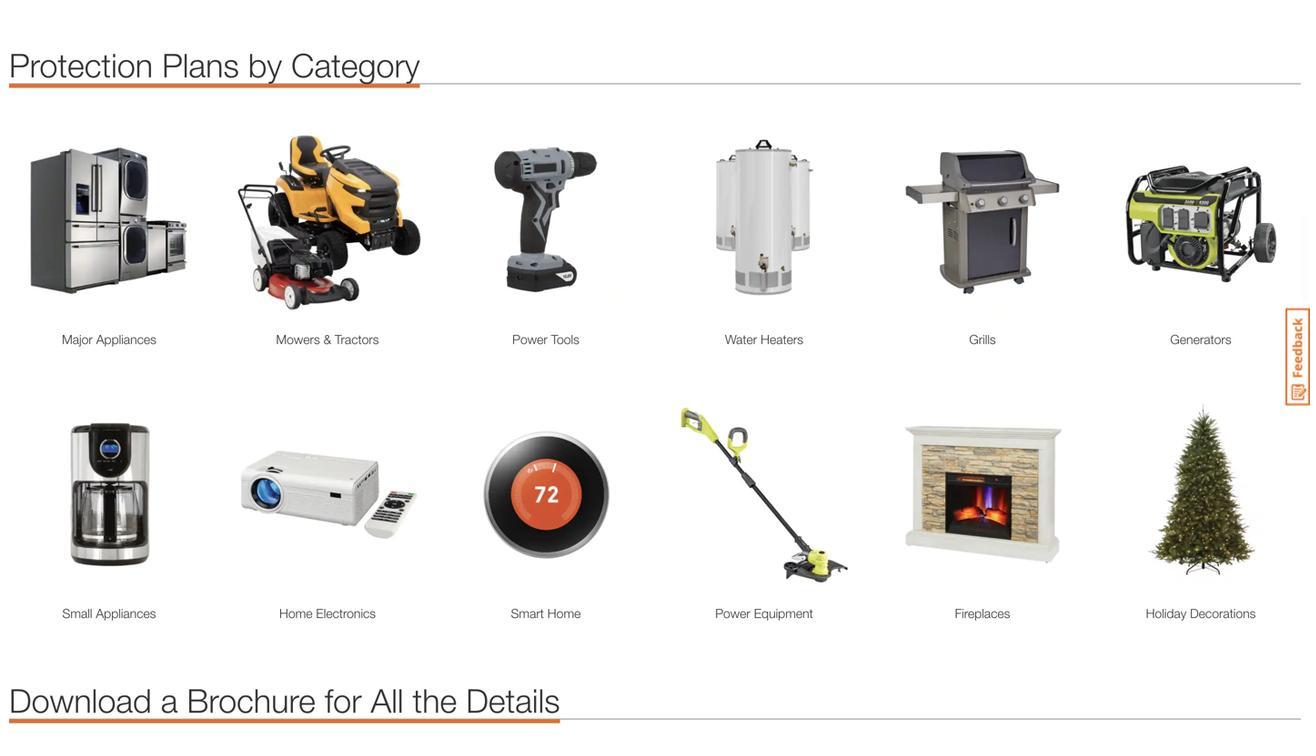 Task type: describe. For each thing, give the bounding box(es) containing it.
equipment
[[754, 606, 814, 621]]

plans
[[162, 46, 239, 84]]

holiday
[[1147, 606, 1187, 621]]

 image for fireplaces
[[883, 395, 1083, 595]]

grills link
[[883, 330, 1083, 349]]

small appliances
[[62, 606, 156, 621]]

home electronics
[[279, 606, 376, 621]]

power for power equipment
[[716, 606, 751, 621]]

download a brochure for all the details
[[9, 681, 560, 720]]

electronics
[[316, 606, 376, 621]]

&
[[324, 332, 331, 347]]

generators
[[1171, 332, 1232, 347]]

power tools
[[513, 332, 580, 347]]

fireplaces
[[956, 606, 1011, 621]]

feedback link image
[[1286, 308, 1311, 406]]

 image for home electronics
[[228, 395, 428, 595]]

 image for generators
[[1101, 121, 1302, 321]]

small appliances link
[[9, 604, 209, 623]]

major appliances link
[[9, 330, 209, 349]]

 image for small appliances
[[9, 395, 209, 595]]

protection
[[9, 46, 153, 84]]

water heaters
[[725, 332, 804, 347]]

major
[[62, 332, 93, 347]]

tractors
[[335, 332, 379, 347]]

1 home from the left
[[279, 606, 313, 621]]

 image for mowers & tractors
[[228, 121, 428, 321]]

by
[[248, 46, 282, 84]]

heaters
[[761, 332, 804, 347]]

holiday decorations
[[1147, 606, 1257, 621]]

for
[[325, 681, 362, 720]]

all
[[371, 681, 404, 720]]

small
[[62, 606, 92, 621]]

home electronics link
[[228, 604, 428, 623]]

appliances for small appliances
[[96, 606, 156, 621]]

brochure
[[187, 681, 316, 720]]

tools
[[551, 332, 580, 347]]

water heaters link
[[665, 330, 865, 349]]

download
[[9, 681, 152, 720]]

decorations
[[1191, 606, 1257, 621]]

 image for holiday decorations
[[1101, 395, 1302, 595]]

smart
[[511, 606, 544, 621]]



Task type: vqa. For each thing, say whether or not it's contained in the screenshot.
a
yes



Task type: locate. For each thing, give the bounding box(es) containing it.
smart home
[[511, 606, 581, 621]]

category
[[291, 46, 420, 84]]

appliances for major appliances
[[96, 332, 156, 347]]

0 horizontal spatial power
[[513, 332, 548, 347]]

home left electronics
[[279, 606, 313, 621]]

 image for major appliances
[[9, 121, 209, 321]]

power equipment
[[716, 606, 814, 621]]

mowers
[[276, 332, 320, 347]]

0 vertical spatial power
[[513, 332, 548, 347]]

appliances
[[96, 332, 156, 347], [96, 606, 156, 621]]

2 home from the left
[[548, 606, 581, 621]]

power for power tools
[[513, 332, 548, 347]]

grills
[[970, 332, 996, 347]]

1 horizontal spatial power
[[716, 606, 751, 621]]

power equipment link
[[665, 604, 865, 623]]

holiday decorations link
[[1101, 604, 1302, 623]]

power left 'tools'
[[513, 332, 548, 347]]

 image for water heaters
[[665, 121, 865, 321]]

appliances right major
[[96, 332, 156, 347]]

1 vertical spatial appliances
[[96, 606, 156, 621]]

mowers & tractors link
[[228, 330, 428, 349]]

 image for smart home
[[446, 395, 646, 595]]

fireplaces link
[[883, 604, 1083, 623]]

0 horizontal spatial home
[[279, 606, 313, 621]]

 image for power equipment
[[665, 395, 865, 595]]

details
[[466, 681, 560, 720]]

 image
[[9, 121, 209, 321], [228, 121, 428, 321], [446, 121, 646, 321], [665, 121, 865, 321], [883, 121, 1083, 321], [1101, 121, 1302, 321], [9, 395, 209, 595], [228, 395, 428, 595], [446, 395, 646, 595], [665, 395, 865, 595], [883, 395, 1083, 595], [1101, 395, 1302, 595]]

1 horizontal spatial home
[[548, 606, 581, 621]]

 image for grills
[[883, 121, 1083, 321]]

home
[[279, 606, 313, 621], [548, 606, 581, 621]]

0 vertical spatial appliances
[[96, 332, 156, 347]]

appliances right small
[[96, 606, 156, 621]]

home inside 'link'
[[548, 606, 581, 621]]

power tools link
[[446, 330, 646, 349]]

major appliances
[[62, 332, 156, 347]]

 image for power tools
[[446, 121, 646, 321]]

water
[[725, 332, 758, 347]]

protection plans by category
[[9, 46, 420, 84]]

1 appliances from the top
[[96, 332, 156, 347]]

mowers & tractors
[[276, 332, 379, 347]]

power left equipment
[[716, 606, 751, 621]]

2 appliances from the top
[[96, 606, 156, 621]]

1 vertical spatial power
[[716, 606, 751, 621]]

a
[[161, 681, 178, 720]]

smart home link
[[446, 604, 646, 623]]

generators link
[[1101, 330, 1302, 349]]

the
[[413, 681, 457, 720]]

power
[[513, 332, 548, 347], [716, 606, 751, 621]]

home right smart
[[548, 606, 581, 621]]



